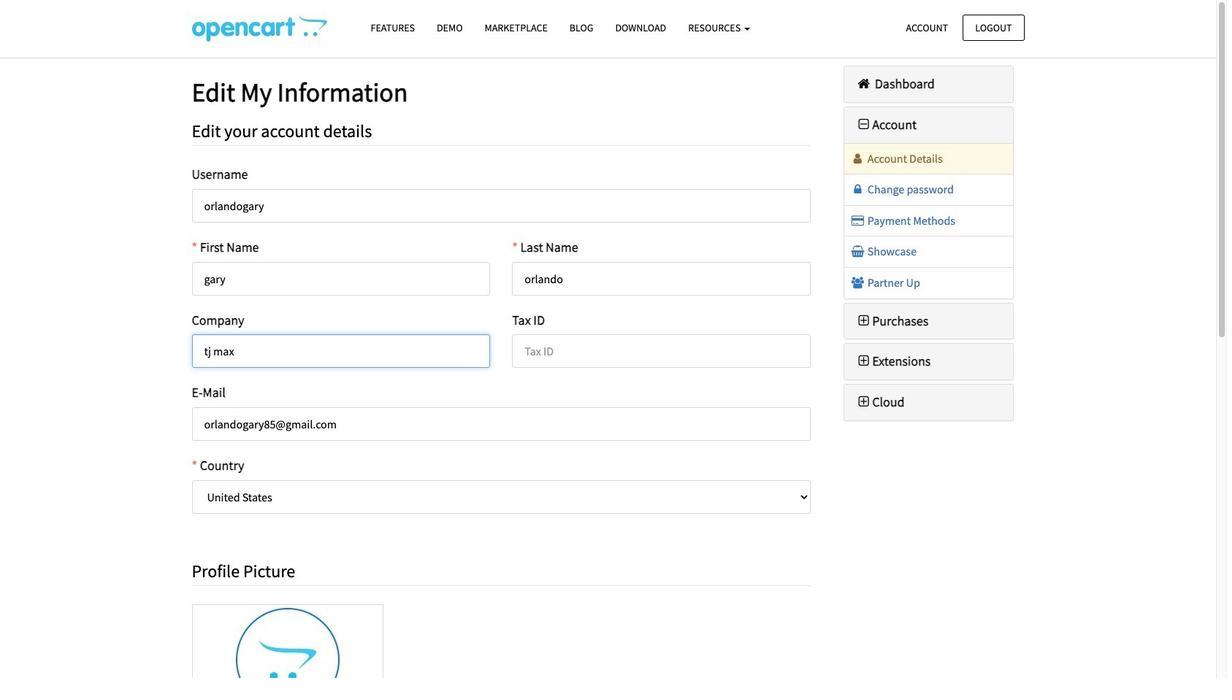Task type: describe. For each thing, give the bounding box(es) containing it.
credit card image
[[850, 215, 865, 226]]

Company Name text field
[[192, 335, 490, 369]]

users image
[[850, 277, 865, 289]]

plus square o image
[[856, 355, 872, 369]]

Username text field
[[192, 189, 811, 223]]

shopping basket image
[[850, 246, 865, 257]]

minus square o image
[[856, 118, 872, 131]]



Task type: locate. For each thing, give the bounding box(es) containing it.
0 vertical spatial plus square o image
[[856, 315, 872, 328]]

1 plus square o image from the top
[[856, 315, 872, 328]]

account edit image
[[192, 15, 327, 42]]

E-Mail text field
[[192, 408, 811, 441]]

First Name text field
[[192, 262, 490, 296]]

home image
[[856, 77, 872, 91]]

plus square o image down plus square o icon
[[856, 396, 872, 409]]

Last Name text field
[[512, 262, 811, 296]]

2 plus square o image from the top
[[856, 396, 872, 409]]

user image
[[850, 152, 865, 164]]

Tax ID text field
[[512, 335, 811, 369]]

plus square o image
[[856, 315, 872, 328], [856, 396, 872, 409]]

plus square o image down users image
[[856, 315, 872, 328]]

lock image
[[850, 184, 865, 195]]

1 vertical spatial plus square o image
[[856, 396, 872, 409]]



Task type: vqa. For each thing, say whether or not it's contained in the screenshot.
User Management image
no



